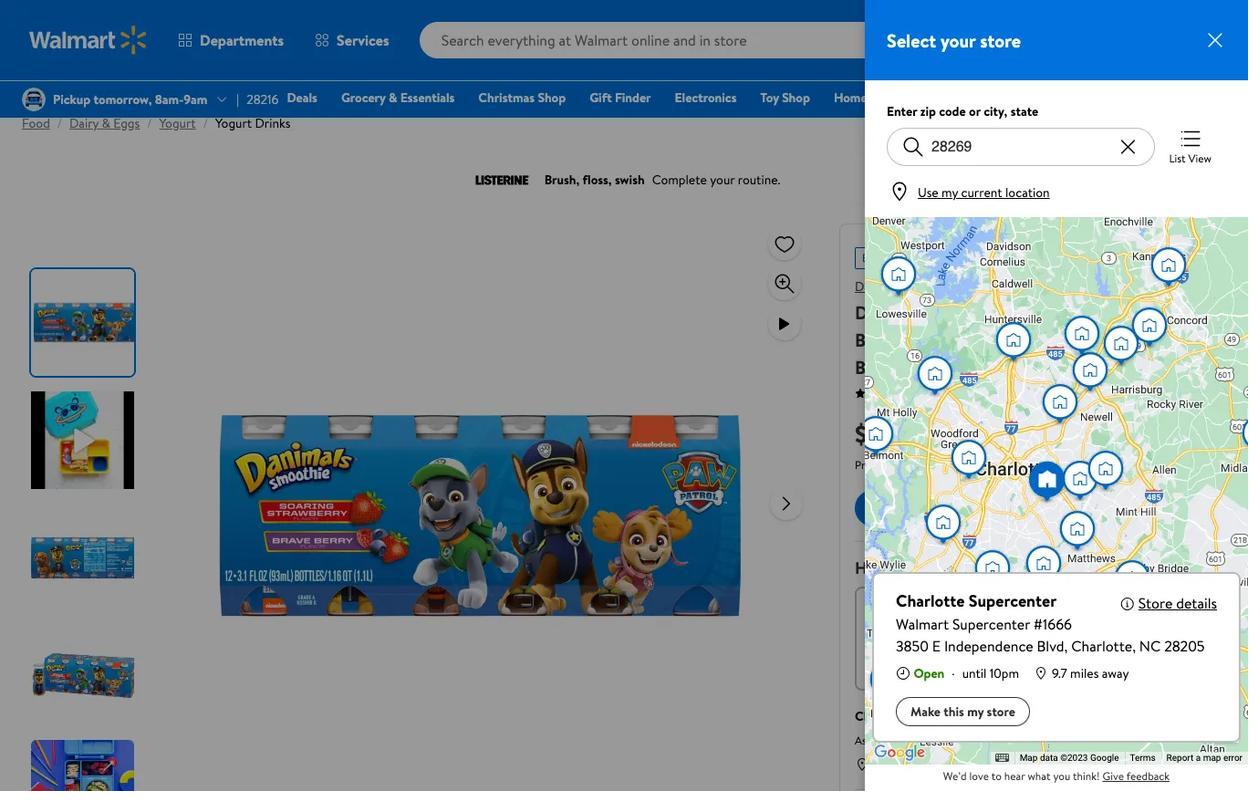 Task type: describe. For each thing, give the bounding box(es) containing it.
when
[[882, 457, 907, 473]]

you'll
[[892, 557, 929, 580]]

supercenter for walmart supercenter #1666 3850 e independence blvd, charlotte, nc 28205
[[953, 614, 1030, 634]]

food / dairy & eggs / yogurt / yogurt drinks
[[22, 114, 291, 132]]

intent image for delivery image
[[1140, 600, 1169, 629]]

1 horizontal spatial &
[[389, 89, 397, 107]]

reviews
[[958, 385, 994, 400]]

make this my store
[[911, 703, 1016, 721]]

deals link
[[279, 88, 326, 108]]

smoothies,
[[1005, 328, 1093, 352]]

danimals link
[[855, 277, 905, 296]]

how
[[855, 557, 888, 580]]

8 $79.40
[[1190, 20, 1217, 57]]

electronics
[[675, 89, 737, 107]]

a38
[[907, 756, 929, 774]]

today for delivery
[[1140, 646, 1168, 662]]

add to favorites list, danimals strawberry explosion & mixed berry variety pack smoothies, 3.1 fl. oz. bottles, 12 count image
[[774, 232, 796, 255]]

nc
[[1140, 636, 1161, 656]]

charlotte supercenter element
[[896, 589, 1057, 613]]

"danimals
[[1019, 250, 1063, 266]]

oz.
[[1145, 328, 1171, 352]]

independence
[[944, 636, 1034, 656]]

walmart supercenter element
[[896, 613, 1205, 635]]

best
[[862, 250, 884, 266]]

$5.37
[[855, 416, 914, 452]]

charlotte,
[[1072, 636, 1136, 656]]

report a map error
[[1167, 753, 1243, 763]]

aisle a38
[[877, 756, 929, 774]]

map data ©2023 google
[[1020, 753, 1119, 763]]

(4.0)
[[914, 385, 936, 401]]

danimals danimals strawberry explosion & mixed berry variety pack smoothies, 3.1 fl. oz. bottles, 12 count
[[855, 277, 1172, 380]]

danimals strawberry explosion & mixed berry variety pack smoothies, 3.1 fl. oz. bottles, 12 count - image 1 of 10 image
[[31, 269, 138, 376]]

charlotte supercenter selected image
[[1025, 459, 1071, 505]]

change button
[[988, 707, 1030, 726]]

2 / from the left
[[147, 114, 152, 132]]

away
[[1102, 664, 1129, 683]]

get
[[933, 557, 957, 580]]

walmart supercenter #1666 3850 e independence blvd, charlotte, nc 28205
[[896, 614, 1205, 656]]

#1666
[[1034, 614, 1072, 634]]

denver supercenter image
[[876, 254, 922, 299]]

kannapolis supercenter image
[[1146, 245, 1192, 290]]

open
[[914, 664, 945, 683]]

Search search field
[[419, 22, 940, 58]]

today for pickup
[[1019, 646, 1047, 662]]

gift
[[590, 89, 612, 107]]

3850 e independence blvd element
[[896, 635, 1205, 657]]

rock hill supercenter image
[[902, 666, 947, 712]]

charlotte supercenter
[[896, 590, 1057, 612]]

delivery
[[1131, 630, 1177, 648]]

1 danimals from the top
[[855, 277, 905, 296]]

miles
[[1071, 664, 1099, 683]]

belmont supercenter image
[[853, 413, 899, 459]]

(4.0) 145 reviews
[[914, 385, 994, 401]]

to inside dialog
[[992, 768, 1002, 784]]

enter
[[887, 102, 917, 120]]

fashion
[[891, 89, 934, 107]]

we'd love to hear what you think! give feedback
[[944, 768, 1170, 784]]

indian land supercenter image
[[977, 612, 1022, 658]]

to inside button
[[938, 498, 951, 518]]

give feedback button
[[1103, 768, 1170, 785]]

tega cay supercenter image
[[881, 583, 926, 629]]

list
[[1170, 151, 1186, 166]]

shop for toy shop
[[782, 89, 810, 107]]

your
[[941, 28, 976, 52]]

fashion link
[[883, 88, 942, 108]]

today inside 'charlotte supercenter change as soon as today'
[[907, 733, 935, 748]]

map
[[1020, 753, 1038, 763]]

yogurt"
[[1066, 250, 1101, 266]]

aisle
[[877, 756, 903, 774]]

oz
[[976, 428, 990, 448]]

view
[[1189, 151, 1212, 166]]

fort mill neighborhood market image
[[923, 616, 968, 662]]

price when purchased online
[[855, 457, 990, 473]]

danimals strawberry explosion & mixed berry variety pack smoothies, 3.1 fl. oz. bottles, 12 count - image 2 of 10 image
[[31, 387, 138, 494]]

8
[[1207, 20, 1214, 36]]

as
[[895, 733, 904, 748]]

or
[[969, 102, 981, 120]]

& inside danimals danimals strawberry explosion & mixed berry variety pack smoothies, 3.1 fl. oz. bottles, 12 count
[[1106, 300, 1118, 325]]

enter zip code or city, state
[[887, 102, 1039, 120]]

lake wylie supercenter image
[[820, 523, 866, 569]]

give
[[1103, 768, 1124, 784]]

legal information image
[[994, 457, 1008, 472]]

for "danimals yogurt"
[[1002, 250, 1101, 266]]

e
[[933, 636, 941, 656]]

berry
[[855, 328, 898, 352]]

christmas shop
[[479, 89, 566, 107]]

28205
[[1165, 636, 1205, 656]]

variety
[[903, 328, 959, 352]]

explosion
[[1024, 300, 1101, 325]]

close panel image
[[1205, 29, 1227, 51]]

until
[[963, 664, 987, 683]]

1 / from the left
[[57, 114, 62, 132]]

strawberry
[[932, 300, 1020, 325]]

0 vertical spatial this
[[961, 557, 987, 580]]

toy shop
[[761, 89, 810, 107]]

google image
[[870, 741, 930, 765]]

popular
[[933, 250, 969, 266]]

walmart
[[896, 614, 949, 634]]

0 horizontal spatial charlotte store image
[[1021, 543, 1067, 589]]

view video image
[[774, 313, 796, 335]]

3 / from the left
[[203, 114, 208, 132]]

145 reviews link
[[936, 385, 994, 400]]

charlotte for charlotte supercenter
[[896, 590, 965, 612]]

food link
[[22, 114, 50, 132]]

sponsored
[[1158, 167, 1208, 182]]

danimals strawberry explosion & mixed berry variety pack smoothies, 3.1 fl. oz. bottles, 12 count - image 4 of 10 image
[[31, 622, 138, 729]]

walmart image
[[29, 26, 148, 55]]

we'd
[[944, 768, 967, 784]]

terms
[[1130, 753, 1156, 763]]



Task type: vqa. For each thing, say whether or not it's contained in the screenshot.
the only at
no



Task type: locate. For each thing, give the bounding box(es) containing it.
my inside 'button'
[[968, 703, 984, 721]]

1 vertical spatial danimals
[[855, 300, 928, 325]]

10pm
[[990, 664, 1019, 683]]

use my current location button
[[911, 183, 1056, 202]]

1 vertical spatial this
[[944, 703, 965, 721]]

my right use at the right top
[[942, 183, 958, 202]]

1 vertical spatial my
[[968, 703, 984, 721]]

intent image for pickup image
[[1018, 600, 1048, 629]]

open · until 10pm
[[914, 664, 1019, 683]]

toy
[[761, 89, 779, 107]]

code
[[939, 102, 966, 120]]

deals
[[287, 89, 317, 107]]

1 vertical spatial supercenter
[[953, 614, 1030, 634]]

store inside 'button'
[[987, 703, 1016, 721]]

supercenter inside walmart supercenter #1666 3850 e independence blvd, charlotte, nc 28205
[[953, 614, 1030, 634]]

select your store dialog
[[768, 0, 1248, 791]]

grocery & essentials
[[341, 89, 455, 107]]

drinks
[[255, 114, 291, 132]]

mixed
[[1122, 300, 1172, 325]]

2 shop from the left
[[782, 89, 810, 107]]

charlotte store image
[[1083, 448, 1129, 494], [1021, 543, 1067, 589]]

concord neighborhood market image
[[1099, 323, 1144, 369]]

use
[[918, 183, 939, 202]]

charlotte supercenter image
[[913, 353, 958, 399], [1038, 381, 1083, 427], [946, 437, 992, 483], [921, 502, 966, 548], [1055, 508, 1101, 554]]

map region
[[768, 45, 1248, 791]]

1 shop from the left
[[538, 89, 566, 107]]

danimals down 'best seller'
[[855, 277, 905, 296]]

0 vertical spatial charlotte neighborhood market image
[[1068, 350, 1113, 395]]

danimals down danimals link
[[855, 300, 928, 325]]

online
[[961, 457, 990, 473]]

0 vertical spatial to
[[938, 498, 951, 518]]

count
[[942, 355, 991, 380]]

charlotte store image right charlotte supercenter selected image
[[1083, 448, 1129, 494]]

1 horizontal spatial my
[[968, 703, 984, 721]]

shop right toy
[[782, 89, 810, 107]]

purchased
[[910, 457, 958, 473]]

finder
[[615, 89, 651, 107]]

0 horizontal spatial concord supercenter image
[[1060, 313, 1105, 359]]

& up 3.1 at top right
[[1106, 300, 1118, 325]]

monroe supercenter image
[[1166, 610, 1212, 655]]

store down 10pm
[[987, 703, 1016, 721]]

store right your
[[980, 28, 1021, 52]]

0 horizontal spatial to
[[938, 498, 951, 518]]

shop right 'christmas'
[[538, 89, 566, 107]]

yogurt right eggs
[[159, 114, 196, 132]]

pickup today
[[1014, 630, 1052, 662]]

1 vertical spatial charlotte
[[855, 707, 909, 726]]

waxhaw neighborhood market image
[[1039, 655, 1084, 701]]

store details button
[[1139, 589, 1217, 618]]

danimals strawberry explosion & mixed berry variety pack smoothies, 3.1 fl. oz. bottles, 12 count - image 3 of 10 image
[[31, 505, 138, 611]]

1 vertical spatial to
[[992, 768, 1002, 784]]

yogurt link
[[159, 114, 196, 132]]

1 horizontal spatial today
[[1019, 646, 1047, 662]]

2 vertical spatial supercenter
[[912, 707, 980, 726]]

2 horizontal spatial &
[[1106, 300, 1118, 325]]

0 vertical spatial charlotte store image
[[1083, 448, 1129, 494]]

0 horizontal spatial my
[[942, 183, 958, 202]]

yogurt left drinks at the top of page
[[215, 114, 252, 132]]

this right make
[[944, 703, 965, 721]]

concord supercenter image left fl.
[[1060, 313, 1105, 359]]

0 vertical spatial danimals
[[855, 277, 905, 296]]

/ right food
[[57, 114, 62, 132]]

supercenter for charlotte supercenter change as soon as today
[[912, 707, 980, 726]]

charlotte for charlotte supercenter change as soon as today
[[855, 707, 909, 726]]

charlotte neighborhood market image
[[1068, 350, 1113, 395], [1058, 458, 1103, 504], [970, 548, 1016, 593]]

charlotte up soon
[[855, 707, 909, 726]]

concord supercenter image right 3.1 at top right
[[1127, 305, 1173, 350]]

add
[[908, 498, 934, 518]]

charlotte inside 'charlotte supercenter change as soon as today'
[[855, 707, 909, 726]]

Walmart Site-Wide search field
[[419, 22, 940, 58]]

available
[[902, 646, 943, 662]]

/ right yogurt link on the left
[[203, 114, 208, 132]]

2 yogurt from the left
[[215, 114, 252, 132]]

home link
[[826, 88, 876, 108]]

0 vertical spatial store
[[980, 28, 1021, 52]]

dairy
[[69, 114, 99, 132]]

0 horizontal spatial today
[[907, 733, 935, 748]]

item:
[[991, 557, 1029, 580]]

to right love
[[992, 768, 1002, 784]]

huntersville supercenter image
[[991, 319, 1037, 365]]

you
[[1054, 768, 1071, 784]]

& right the grocery
[[389, 89, 397, 107]]

think!
[[1073, 768, 1100, 784]]

danimals strawberry explosion & mixed berry variety pack smoothies, 3.1 fl. oz. bottles, 12 count - image 5 of 10 image
[[31, 740, 138, 791]]

1 horizontal spatial to
[[992, 768, 1002, 784]]

charlotte neighborhood market image right legal information icon at the right of page
[[1058, 458, 1103, 504]]

map
[[1203, 753, 1222, 763]]

1 horizontal spatial charlotte store image
[[1083, 448, 1129, 494]]

to left cart
[[938, 498, 951, 518]]

auto
[[957, 89, 984, 107]]

supercenter for charlotte supercenter
[[969, 590, 1057, 612]]

today inside pickup today
[[1019, 646, 1047, 662]]

how you'll get this item:
[[855, 557, 1029, 580]]

blvd,
[[1037, 636, 1068, 656]]

0 vertical spatial supercenter
[[969, 590, 1057, 612]]

Enter zip code or city, state text field
[[924, 129, 1118, 165]]

& left eggs
[[102, 114, 110, 132]]

0 horizontal spatial &
[[102, 114, 110, 132]]

gift finder
[[590, 89, 651, 107]]

soon
[[869, 733, 892, 748]]

2 horizontal spatial today
[[1140, 646, 1168, 662]]

zip
[[921, 102, 936, 120]]

¢/fl
[[950, 428, 973, 448]]

3850
[[896, 636, 929, 656]]

charlotte inside select your store dialog
[[896, 590, 965, 612]]

2 vertical spatial charlotte neighborhood market image
[[970, 548, 1016, 593]]

popular pick
[[933, 250, 991, 266]]

best seller
[[862, 250, 912, 266]]

1 horizontal spatial concord supercenter image
[[1127, 305, 1173, 350]]

bottles,
[[855, 355, 917, 380]]

my left change
[[968, 703, 984, 721]]

charlotte up walmart
[[896, 590, 965, 612]]

love
[[970, 768, 989, 784]]

location
[[1006, 183, 1050, 202]]

0 horizontal spatial /
[[57, 114, 62, 132]]

auto link
[[949, 88, 993, 108]]

dairy & eggs link
[[69, 114, 140, 132]]

0 horizontal spatial shop
[[538, 89, 566, 107]]

not
[[881, 646, 900, 662]]

this
[[961, 557, 987, 580], [944, 703, 965, 721]]

report a map error link
[[1167, 753, 1243, 763]]

concord supercenter image
[[1127, 305, 1173, 350], [1060, 313, 1105, 359]]

clear zip code or city, state field image
[[1118, 136, 1139, 158]]

/ right eggs
[[147, 114, 152, 132]]

1 vertical spatial &
[[102, 114, 110, 132]]

keyboard shortcuts image
[[996, 754, 1009, 762]]

indian trail supercenter image
[[1110, 558, 1155, 603]]

$79.40
[[1190, 45, 1217, 57]]

grocery & essentials link
[[333, 88, 463, 108]]

details
[[1177, 593, 1217, 613]]

shop for christmas shop
[[538, 89, 566, 107]]

1 vertical spatial charlotte store image
[[1021, 543, 1067, 589]]

city,
[[984, 102, 1008, 120]]

store
[[980, 28, 1021, 52], [987, 703, 1016, 721]]

3.1
[[1098, 328, 1117, 352]]

zoom image modal image
[[774, 273, 796, 295]]

registry
[[1008, 89, 1055, 107]]

1 horizontal spatial shop
[[782, 89, 810, 107]]

1 horizontal spatial yogurt
[[215, 114, 252, 132]]

this right get at the right bottom
[[961, 557, 987, 580]]

price
[[855, 457, 879, 473]]

0 horizontal spatial yogurt
[[159, 114, 196, 132]]

1 yogurt from the left
[[159, 114, 196, 132]]

1 vertical spatial charlotte neighborhood market image
[[1058, 458, 1103, 504]]

supercenter inside 'charlotte supercenter change as soon as today'
[[912, 707, 980, 726]]

store details
[[1139, 593, 1217, 613]]

pack
[[963, 328, 1001, 352]]

intent image for shipping image
[[897, 600, 927, 629]]

145
[[939, 385, 956, 400]]

select your store
[[887, 28, 1021, 52]]

locust supercenter image
[[1238, 413, 1248, 458]]

1 horizontal spatial /
[[147, 114, 152, 132]]

state
[[1011, 102, 1039, 120]]

use my current location
[[918, 183, 1050, 202]]

0 vertical spatial &
[[389, 89, 397, 107]]

delivery today
[[1131, 630, 1177, 662]]

charlotte neighborhood market image left fl.
[[1068, 350, 1113, 395]]

hear
[[1005, 768, 1025, 784]]

supercenter inside charlotte supercenter element
[[969, 590, 1057, 612]]

yogurt
[[159, 114, 196, 132], [215, 114, 252, 132]]

0 vertical spatial charlotte
[[896, 590, 965, 612]]

charlotte store image up intent image for pickup
[[1021, 543, 1067, 589]]

2 horizontal spatial /
[[203, 114, 208, 132]]

next media item image
[[776, 492, 798, 514]]

today
[[1019, 646, 1047, 662], [1140, 646, 1168, 662], [907, 733, 935, 748]]

charlotte neighborhood market image right get at the right bottom
[[970, 548, 1016, 593]]

today inside delivery today
[[1140, 646, 1168, 662]]

rock hill neighborhood market image
[[865, 659, 911, 705]]

1 vertical spatial store
[[987, 703, 1016, 721]]

charlotte supercenter change as soon as today
[[855, 707, 1030, 748]]

0 vertical spatial my
[[942, 183, 958, 202]]

this inside 'button'
[[944, 703, 965, 721]]

report
[[1167, 753, 1194, 763]]

2 danimals from the top
[[855, 300, 928, 325]]

current
[[961, 183, 1003, 202]]

shop
[[538, 89, 566, 107], [782, 89, 810, 107]]

2 vertical spatial &
[[1106, 300, 1118, 325]]

shipping not available
[[881, 630, 943, 662]]

pickup
[[1014, 630, 1052, 648]]



